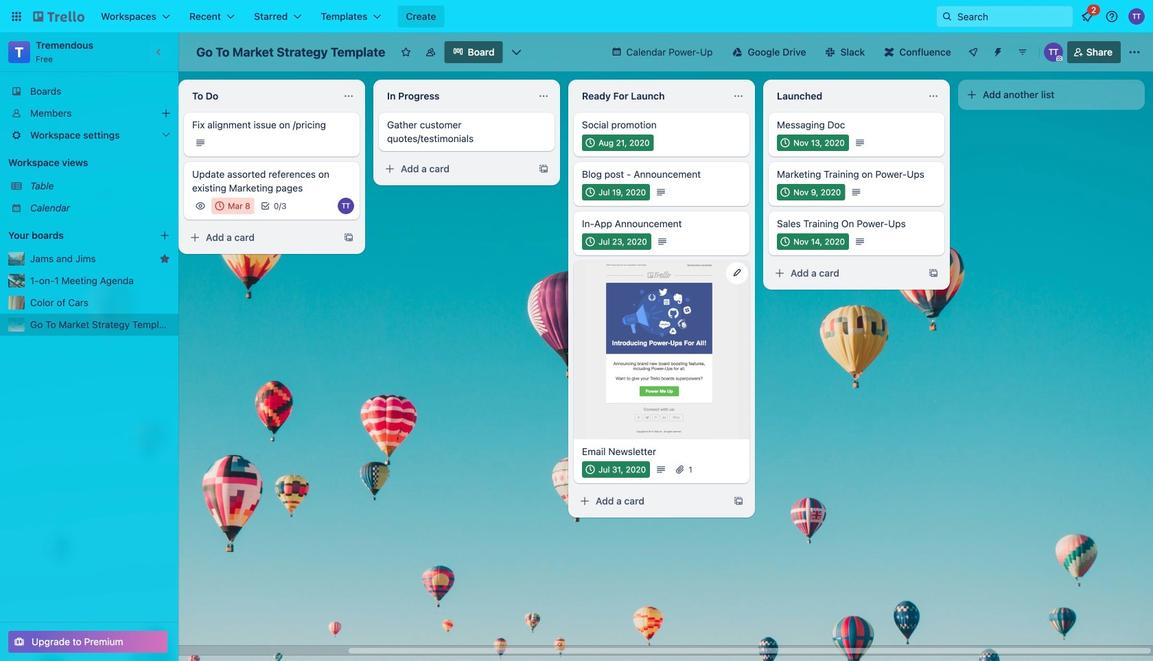 Task type: describe. For each thing, give the bounding box(es) containing it.
primary element
[[0, 0, 1154, 33]]

automation image
[[987, 41, 1006, 60]]

starred icon image
[[159, 253, 170, 264]]

0 vertical spatial create from template… image
[[928, 268, 939, 279]]

terry turtle (terryturtle) image inside primary element
[[1129, 8, 1145, 25]]

Board name text field
[[190, 41, 392, 63]]

0 horizontal spatial terry turtle (terryturtle) image
[[338, 198, 354, 214]]

this member is an admin of this board. image
[[1057, 56, 1063, 62]]

open information menu image
[[1105, 10, 1119, 23]]

add board image
[[159, 230, 170, 241]]

1 vertical spatial create from template… image
[[343, 232, 354, 243]]

confluence icon image
[[885, 47, 894, 57]]

workspace navigation collapse icon image
[[150, 43, 169, 62]]



Task type: locate. For each thing, give the bounding box(es) containing it.
1 vertical spatial terry turtle (terryturtle) image
[[1044, 43, 1063, 62]]

1 horizontal spatial create from template… image
[[538, 163, 549, 174]]

2 horizontal spatial terry turtle (terryturtle) image
[[1129, 8, 1145, 25]]

terry turtle (terryturtle) image
[[1129, 8, 1145, 25], [1044, 43, 1063, 62], [338, 198, 354, 214]]

customize views image
[[510, 45, 524, 59]]

Search field
[[953, 7, 1073, 26]]

power ups image
[[968, 47, 979, 58]]

edit card image
[[732, 267, 743, 278]]

0 vertical spatial terry turtle (terryturtle) image
[[1129, 8, 1145, 25]]

create from template… image
[[928, 268, 939, 279], [733, 496, 744, 507]]

create from template… image
[[538, 163, 549, 174], [343, 232, 354, 243]]

2 vertical spatial terry turtle (terryturtle) image
[[338, 198, 354, 214]]

None text field
[[379, 85, 533, 107], [574, 85, 728, 107], [769, 85, 923, 107], [379, 85, 533, 107], [574, 85, 728, 107], [769, 85, 923, 107]]

None checkbox
[[582, 184, 650, 200], [777, 184, 845, 200], [211, 198, 255, 214], [582, 461, 650, 478], [582, 184, 650, 200], [777, 184, 845, 200], [211, 198, 255, 214], [582, 461, 650, 478]]

0 vertical spatial create from template… image
[[538, 163, 549, 174]]

slack icon image
[[826, 47, 835, 57]]

search image
[[942, 11, 953, 22]]

star or unstar board image
[[401, 47, 412, 58]]

1 horizontal spatial create from template… image
[[928, 268, 939, 279]]

2 notifications image
[[1079, 8, 1096, 25]]

1 horizontal spatial terry turtle (terryturtle) image
[[1044, 43, 1063, 62]]

google drive icon image
[[733, 47, 743, 57]]

0 horizontal spatial create from template… image
[[343, 232, 354, 243]]

None checkbox
[[582, 135, 654, 151], [777, 135, 849, 151], [582, 233, 651, 250], [777, 233, 849, 250], [582, 135, 654, 151], [777, 135, 849, 151], [582, 233, 651, 250], [777, 233, 849, 250]]

workspace visible image
[[425, 47, 436, 58]]

None text field
[[184, 85, 338, 107]]

show menu image
[[1128, 45, 1142, 59]]

0 horizontal spatial create from template… image
[[733, 496, 744, 507]]

your boards with 4 items element
[[8, 227, 139, 244]]

back to home image
[[33, 5, 84, 27]]

1 vertical spatial create from template… image
[[733, 496, 744, 507]]



Task type: vqa. For each thing, say whether or not it's contained in the screenshot.
the middle a
no



